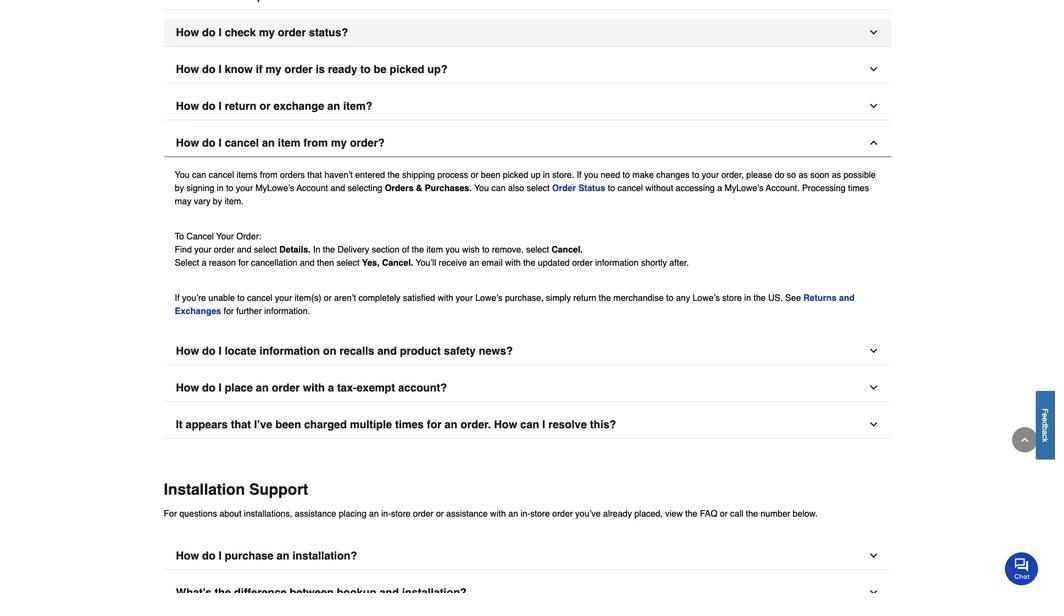Task type: describe. For each thing, give the bounding box(es) containing it.
information.
[[264, 306, 310, 316]]

been inside button
[[276, 419, 301, 431]]

is
[[316, 63, 325, 76]]

resolve
[[549, 419, 587, 431]]

in
[[313, 244, 321, 255]]

your down receive
[[456, 293, 473, 303]]

my inside button
[[331, 137, 347, 149]]

the right the in
[[323, 244, 335, 255]]

returns and exchanges
[[175, 293, 855, 316]]

for further information.
[[221, 306, 310, 316]]

the right call
[[746, 509, 759, 519]]

call
[[731, 509, 744, 519]]

1 assistance from the left
[[295, 509, 337, 519]]

your up information.
[[275, 293, 292, 303]]

mylowe's inside to cancel without accessing a mylowe's account. processing times may vary by item.
[[725, 183, 764, 193]]

information inside button
[[260, 345, 320, 358]]

how for how do i purchase an installation?
[[176, 550, 199, 563]]

installations,
[[244, 509, 292, 519]]

that inside you can cancel items from orders that haven't entered the shipping process or been picked up in store. if you need to make changes to your order, please do so as soon as possible by signing in to your mylowe's account and selecting
[[308, 170, 322, 180]]

may
[[175, 196, 191, 206]]

your down items
[[236, 183, 253, 193]]

returns
[[804, 293, 837, 303]]

simply
[[546, 293, 571, 303]]

f
[[1042, 409, 1051, 414]]

chat invite button image
[[1006, 553, 1039, 586]]

orders
[[280, 170, 305, 180]]

item.
[[225, 196, 244, 206]]

up?
[[428, 63, 448, 76]]

1 e from the top
[[1042, 414, 1051, 418]]

unable
[[209, 293, 235, 303]]

to cancel without accessing a mylowe's account. processing times may vary by item.
[[175, 183, 870, 206]]

mylowe's inside you can cancel items from orders that haven't entered the shipping process or been picked up in store. if you need to make changes to your order, please do so as soon as possible by signing in to your mylowe's account and selecting
[[256, 183, 295, 193]]

how do i locate information on recalls and product safety news?
[[176, 345, 513, 358]]

select up updated in the right top of the page
[[526, 244, 549, 255]]

how do i purchase an installation?
[[176, 550, 357, 563]]

news?
[[479, 345, 513, 358]]

that inside it appears that i've been charged multiple times for an order. how can i resolve this? button
[[231, 419, 251, 431]]

reason
[[209, 258, 236, 268]]

safety
[[444, 345, 476, 358]]

how for how do i place an order with a tax-exempt account?
[[176, 382, 199, 395]]

i've
[[254, 419, 273, 431]]

number
[[761, 509, 791, 519]]

a inside 'to cancel your order: find your order and select details. in the delivery section of the item you wish to remove, select cancel. select a reason for cancellation and then select yes, cancel. you'll receive an email with the updated order information shortly after.'
[[202, 258, 207, 268]]

to inside button
[[361, 63, 371, 76]]

times for multiple
[[395, 419, 424, 431]]

accessing
[[676, 183, 715, 193]]

order inside 'button'
[[272, 382, 300, 395]]

chevron up image inside how do i cancel an item from my order? button
[[869, 137, 880, 148]]

or inside button
[[260, 100, 271, 112]]

completely
[[359, 293, 401, 303]]

tax-
[[337, 382, 357, 395]]

for questions about installations, assistance placing an in-store order or assistance with an in-store order you've already placed, view the faq or call the number below.
[[164, 509, 818, 519]]

you can cancel items from orders that haven't entered the shipping process or been picked up in store. if you need to make changes to your order, please do so as soon as possible by signing in to your mylowe's account and selecting
[[175, 170, 876, 193]]

account. processing
[[766, 183, 846, 193]]

1 lowe's from the left
[[476, 293, 503, 303]]

locate
[[225, 345, 257, 358]]

order.
[[461, 419, 491, 431]]

us. see
[[769, 293, 801, 303]]

changes
[[657, 170, 690, 180]]

item inside 'to cancel your order: find your order and select details. in the delivery section of the item you wish to remove, select cancel. select a reason for cancellation and then select yes, cancel. you'll receive an email with the updated order information shortly after.'
[[427, 244, 443, 255]]

know
[[225, 63, 253, 76]]

0 vertical spatial cancel.
[[552, 244, 583, 255]]

an right purchase
[[277, 550, 290, 563]]

place
[[225, 382, 253, 395]]

find
[[175, 244, 192, 255]]

do inside you can cancel items from orders that haven't entered the shipping process or been picked up in store. if you need to make changes to your order, please do so as soon as possible by signing in to your mylowe's account and selecting
[[775, 170, 785, 180]]

order?
[[350, 137, 385, 149]]

item?
[[343, 100, 373, 112]]

you'll
[[416, 258, 437, 268]]

receive
[[439, 258, 467, 268]]

how for how do i cancel an item from my order?
[[176, 137, 199, 149]]

up
[[531, 170, 541, 180]]

selecting
[[348, 183, 383, 193]]

signing
[[187, 183, 214, 193]]

if
[[256, 63, 263, 76]]

you inside you can cancel items from orders that haven't entered the shipping process or been picked up in store. if you need to make changes to your order, please do so as soon as possible by signing in to your mylowe's account and selecting
[[175, 170, 190, 180]]

exchange
[[274, 100, 324, 112]]

do for how do i know if my order is ready to be picked up?
[[202, 63, 216, 76]]

by inside to cancel without accessing a mylowe's account. processing times may vary by item.
[[213, 196, 222, 206]]

do for how do i place an order with a tax-exempt account?
[[202, 382, 216, 395]]

entered
[[355, 170, 385, 180]]

multiple
[[350, 419, 392, 431]]

chevron down image for how do i place an order with a tax-exempt account?
[[869, 383, 880, 394]]

item(s)
[[295, 293, 322, 303]]

an up how do i purchase an installation? button
[[509, 509, 518, 519]]

an inside 'button'
[[256, 382, 269, 395]]

chevron up image inside scroll to top element
[[1020, 435, 1031, 446]]

how do i check my order status?
[[176, 26, 348, 39]]

yes,
[[362, 258, 380, 268]]

support
[[249, 481, 308, 499]]

how do i know if my order is ready to be picked up? button
[[164, 56, 892, 84]]

details.
[[280, 244, 311, 255]]

items
[[237, 170, 258, 180]]

installation support
[[164, 481, 308, 499]]

1 horizontal spatial in
[[543, 170, 550, 180]]

2 assistance from the left
[[447, 509, 488, 519]]

how do i know if my order is ready to be picked up?
[[176, 63, 448, 76]]

charged
[[304, 419, 347, 431]]

merchandise
[[614, 293, 664, 303]]

chevron down image for how do i return or exchange an item?
[[869, 101, 880, 112]]

store. if
[[553, 170, 582, 180]]

do for how do i cancel an item from my order?
[[202, 137, 216, 149]]

for inside 'to cancel your order: find your order and select details. in the delivery section of the item you wish to remove, select cancel. select a reason for cancellation and then select yes, cancel. you'll receive an email with the updated order information shortly after.'
[[238, 258, 249, 268]]

how do i return or exchange an item?
[[176, 100, 373, 112]]

you've
[[576, 509, 601, 519]]

1 vertical spatial can
[[492, 183, 506, 193]]

the inside you can cancel items from orders that haven't entered the shipping process or been picked up in store. if you need to make changes to your order, please do so as soon as possible by signing in to your mylowe's account and selecting
[[388, 170, 400, 180]]

how for how do i locate information on recalls and product safety news?
[[176, 345, 199, 358]]

it
[[176, 419, 183, 431]]

how do i cancel an item from my order?
[[176, 137, 385, 149]]

vary
[[194, 196, 211, 206]]

1 horizontal spatial store
[[531, 509, 550, 519]]

satisfied
[[403, 293, 436, 303]]

information inside 'to cancel your order: find your order and select details. in the delivery section of the item you wish to remove, select cancel. select a reason for cancellation and then select yes, cancel. you'll receive an email with the updated order information shortly after.'
[[596, 258, 639, 268]]

haven't
[[325, 170, 353, 180]]

so
[[787, 170, 797, 180]]

&
[[416, 183, 423, 193]]

be
[[374, 63, 387, 76]]

2 horizontal spatial store
[[723, 293, 742, 303]]

to up item.
[[226, 183, 234, 193]]

and inside 'how do i locate information on recalls and product safety news?' button
[[378, 345, 397, 358]]

exchanges
[[175, 306, 221, 316]]

a inside how do i place an order with a tax-exempt account? 'button'
[[328, 382, 334, 395]]

with inside 'button'
[[303, 382, 325, 395]]

this?
[[590, 419, 617, 431]]

to cancel your order: find your order and select details. in the delivery section of the item you wish to remove, select cancel. select a reason for cancellation and then select yes, cancel. you'll receive an email with the updated order information shortly after.
[[175, 231, 689, 268]]

an inside 'to cancel your order: find your order and select details. in the delivery section of the item you wish to remove, select cancel. select a reason for cancellation and then select yes, cancel. you'll receive an email with the updated order information shortly after.'
[[470, 258, 480, 268]]

k
[[1042, 439, 1051, 443]]

account?
[[398, 382, 447, 395]]

possible
[[844, 170, 876, 180]]

installation?
[[293, 550, 357, 563]]

how for how do i check my order status?
[[176, 26, 199, 39]]

to up accessing
[[692, 170, 700, 180]]

recalls
[[340, 345, 375, 358]]

1 horizontal spatial return
[[574, 293, 597, 303]]

i for with
[[219, 382, 222, 395]]



Task type: locate. For each thing, give the bounding box(es) containing it.
chevron down image for how do i know if my order is ready to be picked up?
[[869, 64, 880, 75]]

0 horizontal spatial information
[[260, 345, 320, 358]]

can left also
[[492, 183, 506, 193]]

0 vertical spatial item
[[278, 137, 301, 149]]

i inside 'button'
[[219, 382, 222, 395]]

7 chevron down image from the top
[[869, 551, 880, 562]]

status
[[579, 183, 606, 193]]

how do i purchase an installation? button
[[164, 543, 892, 571]]

1 vertical spatial you
[[446, 244, 460, 255]]

an down how do i return or exchange an item?
[[262, 137, 275, 149]]

product
[[400, 345, 441, 358]]

2 mylowe's from the left
[[725, 183, 764, 193]]

0 horizontal spatial mylowe's
[[256, 183, 295, 193]]

do for how do i locate information on recalls and product safety news?
[[202, 345, 216, 358]]

you inside you can cancel items from orders that haven't entered the shipping process or been picked up in store. if you need to make changes to your order, please do so as soon as possible by signing in to your mylowe's account and selecting
[[584, 170, 599, 180]]

cancel inside button
[[225, 137, 259, 149]]

cancel up signing
[[209, 170, 234, 180]]

section
[[372, 244, 400, 255]]

1 vertical spatial you
[[475, 183, 489, 193]]

item up orders
[[278, 137, 301, 149]]

the left updated in the right top of the page
[[524, 258, 536, 268]]

0 vertical spatial my
[[259, 26, 275, 39]]

do for how do i return or exchange an item?
[[202, 100, 216, 112]]

i for recalls
[[219, 345, 222, 358]]

5 chevron down image from the top
[[869, 383, 880, 394]]

purchase,
[[505, 293, 544, 303]]

in- up how do i purchase an installation? button
[[521, 509, 531, 519]]

on
[[323, 345, 337, 358]]

chevron up image
[[869, 137, 880, 148], [1020, 435, 1031, 446]]

1 vertical spatial by
[[213, 196, 222, 206]]

the left the merchandise
[[599, 293, 611, 303]]

it appears that i've been charged multiple times for an order. how can i resolve this?
[[176, 419, 617, 431]]

0 horizontal spatial assistance
[[295, 509, 337, 519]]

exempt
[[357, 382, 395, 395]]

1 horizontal spatial can
[[492, 183, 506, 193]]

to inside 'to cancel your order: find your order and select details. in the delivery section of the item you wish to remove, select cancel. select a reason for cancellation and then select yes, cancel. you'll receive an email with the updated order information shortly after.'
[[482, 244, 490, 255]]

my right check at the left
[[259, 26, 275, 39]]

the up 'orders'
[[388, 170, 400, 180]]

for down account?
[[427, 419, 442, 431]]

0 horizontal spatial item
[[278, 137, 301, 149]]

0 vertical spatial can
[[192, 170, 206, 180]]

1 horizontal spatial from
[[304, 137, 328, 149]]

by right vary
[[213, 196, 222, 206]]

an down wish
[[470, 258, 480, 268]]

placing
[[339, 509, 367, 519]]

1 horizontal spatial lowe's
[[693, 293, 720, 303]]

and right recalls
[[378, 345, 397, 358]]

store up how do i purchase an installation? button
[[531, 509, 550, 519]]

you
[[175, 170, 190, 180], [475, 183, 489, 193]]

4 chevron down image from the top
[[869, 346, 880, 357]]

do inside 'button'
[[202, 382, 216, 395]]

as right the soon
[[832, 170, 842, 180]]

cancel
[[225, 137, 259, 149], [209, 170, 234, 180], [618, 183, 643, 193], [247, 293, 273, 303]]

or inside you can cancel items from orders that haven't entered the shipping process or been picked up in store. if you need to make changes to your order, please do so as soon as possible by signing in to your mylowe's account and selecting
[[471, 170, 479, 180]]

a up k
[[1042, 431, 1051, 435]]

as right so
[[799, 170, 808, 180]]

chevron down image for it appears that i've been charged multiple times for an order. how can i resolve this?
[[869, 420, 880, 431]]

e up d
[[1042, 414, 1051, 418]]

store right any at the right of page
[[723, 293, 742, 303]]

b
[[1042, 426, 1051, 431]]

to up email
[[482, 244, 490, 255]]

0 vertical spatial picked
[[390, 63, 425, 76]]

a down order,
[[718, 183, 723, 193]]

0 vertical spatial you
[[175, 170, 190, 180]]

how do i place an order with a tax-exempt account?
[[176, 382, 447, 395]]

a left tax- on the left of the page
[[328, 382, 334, 395]]

1 horizontal spatial cancel.
[[552, 244, 583, 255]]

and down haven't
[[331, 183, 345, 193]]

that left i've
[[231, 419, 251, 431]]

with up how do i purchase an installation? button
[[491, 509, 506, 519]]

2 chevron down image from the top
[[869, 64, 880, 75]]

0 vertical spatial in
[[543, 170, 550, 180]]

with left tax- on the left of the page
[[303, 382, 325, 395]]

times right multiple
[[395, 419, 424, 431]]

information left shortly
[[596, 258, 639, 268]]

8 chevron down image from the top
[[869, 588, 880, 594]]

process
[[438, 170, 468, 180]]

times for account. processing
[[849, 183, 870, 193]]

2 horizontal spatial in
[[745, 293, 752, 303]]

and down the in
[[300, 258, 315, 268]]

the
[[388, 170, 400, 180], [323, 244, 335, 255], [412, 244, 424, 255], [524, 258, 536, 268], [599, 293, 611, 303], [754, 293, 766, 303], [686, 509, 698, 519], [746, 509, 759, 519]]

picked inside button
[[390, 63, 425, 76]]

by up may
[[175, 183, 184, 193]]

how inside 'button'
[[176, 382, 199, 395]]

1 vertical spatial cancel.
[[382, 258, 414, 268]]

chevron down image for how do i check my order status?
[[869, 27, 880, 38]]

or
[[260, 100, 271, 112], [471, 170, 479, 180], [324, 293, 332, 303], [436, 509, 444, 519], [720, 509, 728, 519]]

cancel. up updated in the right top of the page
[[552, 244, 583, 255]]

cancel. down of
[[382, 258, 414, 268]]

cancellation
[[251, 258, 298, 268]]

1 in- from the left
[[382, 509, 391, 519]]

of
[[402, 244, 410, 255]]

0 vertical spatial you
[[584, 170, 599, 180]]

appears
[[186, 419, 228, 431]]

1 horizontal spatial times
[[849, 183, 870, 193]]

my left order?
[[331, 137, 347, 149]]

order
[[552, 183, 576, 193]]

delivery
[[338, 244, 370, 255]]

the left us. see
[[754, 293, 766, 303]]

already
[[604, 509, 632, 519]]

orders & purchases. you can also select order status
[[383, 183, 606, 193]]

about
[[220, 509, 242, 519]]

aren't
[[334, 293, 356, 303]]

1 vertical spatial that
[[231, 419, 251, 431]]

and
[[331, 183, 345, 193], [237, 244, 252, 255], [300, 258, 315, 268], [840, 293, 855, 303], [378, 345, 397, 358]]

chevron down image
[[869, 27, 880, 38], [869, 64, 880, 75], [869, 101, 880, 112], [869, 346, 880, 357], [869, 383, 880, 394], [869, 420, 880, 431], [869, 551, 880, 562], [869, 588, 880, 594]]

0 horizontal spatial you
[[175, 170, 190, 180]]

how do i place an order with a tax-exempt account? button
[[164, 374, 892, 403]]

0 vertical spatial been
[[481, 170, 501, 180]]

cancel.
[[552, 244, 583, 255], [382, 258, 414, 268]]

1 chevron down image from the top
[[869, 27, 880, 38]]

to inside to cancel without accessing a mylowe's account. processing times may vary by item.
[[608, 183, 616, 193]]

how for how do i know if my order is ready to be picked up?
[[176, 63, 199, 76]]

do for how do i check my order status?
[[202, 26, 216, 39]]

order
[[278, 26, 306, 39], [285, 63, 313, 76], [214, 244, 235, 255], [573, 258, 593, 268], [272, 382, 300, 395], [413, 509, 434, 519], [553, 509, 573, 519]]

a inside to cancel without accessing a mylowe's account. processing times may vary by item.
[[718, 183, 723, 193]]

can up signing
[[192, 170, 206, 180]]

from inside button
[[304, 137, 328, 149]]

do
[[202, 26, 216, 39], [202, 63, 216, 76], [202, 100, 216, 112], [202, 137, 216, 149], [775, 170, 785, 180], [202, 345, 216, 358], [202, 382, 216, 395], [202, 550, 216, 563]]

an left order.
[[445, 419, 458, 431]]

faq
[[700, 509, 718, 519]]

chevron down image inside how do i purchase an installation? button
[[869, 551, 880, 562]]

returns and exchanges link
[[175, 293, 855, 316]]

it appears that i've been charged multiple times for an order. how can i resolve this? button
[[164, 411, 892, 439]]

with inside 'to cancel your order: find your order and select details. in the delivery section of the item you wish to remove, select cancel. select a reason for cancellation and then select yes, cancel. you'll receive an email with the updated order information shortly after.'
[[506, 258, 521, 268]]

purchase
[[225, 550, 274, 563]]

1 as from the left
[[799, 170, 808, 180]]

and down order:
[[237, 244, 252, 255]]

in left us. see
[[745, 293, 752, 303]]

for down unable
[[224, 306, 234, 316]]

c
[[1042, 435, 1051, 439]]

ready
[[328, 63, 357, 76]]

cancel inside to cancel without accessing a mylowe's account. processing times may vary by item.
[[618, 183, 643, 193]]

lowe's right any at the right of page
[[693, 293, 720, 303]]

cancel up for further information.
[[247, 293, 273, 303]]

2 vertical spatial my
[[331, 137, 347, 149]]

0 horizontal spatial chevron up image
[[869, 137, 880, 148]]

select down the up
[[527, 183, 550, 193]]

information left on
[[260, 345, 320, 358]]

you up receive
[[446, 244, 460, 255]]

2 e from the top
[[1042, 418, 1051, 422]]

0 vertical spatial for
[[238, 258, 249, 268]]

in right signing
[[217, 183, 224, 193]]

select down 'delivery'
[[337, 258, 360, 268]]

you inside 'to cancel your order: find your order and select details. in the delivery section of the item you wish to remove, select cancel. select a reason for cancellation and then select yes, cancel. you'll receive an email with the updated order information shortly after.'
[[446, 244, 460, 255]]

chevron down image inside the how do i check my order status? button
[[869, 27, 880, 38]]

times inside to cancel without accessing a mylowe's account. processing times may vary by item.
[[849, 183, 870, 193]]

an right 'placing'
[[369, 509, 379, 519]]

1 horizontal spatial by
[[213, 196, 222, 206]]

1 vertical spatial in
[[217, 183, 224, 193]]

1 vertical spatial item
[[427, 244, 443, 255]]

an
[[328, 100, 340, 112], [262, 137, 275, 149], [470, 258, 480, 268], [256, 382, 269, 395], [445, 419, 458, 431], [369, 509, 379, 519], [509, 509, 518, 519], [277, 550, 290, 563]]

chevron down image inside it appears that i've been charged multiple times for an order. how can i resolve this? button
[[869, 420, 880, 431]]

1 horizontal spatial picked
[[503, 170, 529, 180]]

0 horizontal spatial in
[[217, 183, 224, 193]]

chevron down image inside 'how do i locate information on recalls and product safety news?' button
[[869, 346, 880, 357]]

mylowe's down orders
[[256, 183, 295, 193]]

1 horizontal spatial item
[[427, 244, 443, 255]]

order,
[[722, 170, 744, 180]]

chevron up image left k
[[1020, 435, 1031, 446]]

how do i locate information on recalls and product safety news? button
[[164, 338, 892, 366]]

cancel
[[187, 231, 214, 241]]

in- right 'placing'
[[382, 509, 391, 519]]

a right select
[[202, 258, 207, 268]]

below.
[[793, 509, 818, 519]]

0 vertical spatial from
[[304, 137, 328, 149]]

1 horizontal spatial mylowe's
[[725, 183, 764, 193]]

status?
[[309, 26, 348, 39]]

2 vertical spatial for
[[427, 419, 442, 431]]

picked right be on the left
[[390, 63, 425, 76]]

in-
[[382, 509, 391, 519], [521, 509, 531, 519]]

how do i cancel an item from my order? button
[[164, 129, 892, 157]]

0 vertical spatial return
[[225, 100, 257, 112]]

i for order
[[219, 63, 222, 76]]

1 horizontal spatial you
[[475, 183, 489, 193]]

you up status
[[584, 170, 599, 180]]

how do i check my order status? button
[[164, 19, 892, 47]]

1 mylowe's from the left
[[256, 183, 295, 193]]

your down "cancel" on the top left of page
[[194, 244, 212, 255]]

been inside you can cancel items from orders that haven't entered the shipping process or been picked up in store. if you need to make changes to your order, please do so as soon as possible by signing in to your mylowe's account and selecting
[[481, 170, 501, 180]]

f e e d b a c k button
[[1037, 391, 1056, 460]]

2 as from the left
[[832, 170, 842, 180]]

i for from
[[219, 137, 222, 149]]

d
[[1042, 422, 1051, 426]]

store
[[723, 293, 742, 303], [391, 509, 411, 519], [531, 509, 550, 519]]

can inside button
[[521, 419, 540, 431]]

from inside you can cancel items from orders that haven't entered the shipping process or been picked up in store. if you need to make changes to your order, please do so as soon as possible by signing in to your mylowe's account and selecting
[[260, 170, 278, 180]]

that
[[308, 170, 322, 180], [231, 419, 251, 431]]

remove,
[[492, 244, 524, 255]]

0 horizontal spatial can
[[192, 170, 206, 180]]

0 vertical spatial times
[[849, 183, 870, 193]]

can inside you can cancel items from orders that haven't entered the shipping process or been picked up in store. if you need to make changes to your order, please do so as soon as possible by signing in to your mylowe's account and selecting
[[192, 170, 206, 180]]

select
[[175, 258, 199, 268]]

0 horizontal spatial been
[[276, 419, 301, 431]]

an right place
[[256, 382, 269, 395]]

2 vertical spatial in
[[745, 293, 752, 303]]

you right purchases.
[[475, 183, 489, 193]]

1 vertical spatial from
[[260, 170, 278, 180]]

to down need
[[608, 183, 616, 193]]

times inside button
[[395, 419, 424, 431]]

for inside button
[[427, 419, 442, 431]]

1 horizontal spatial information
[[596, 258, 639, 268]]

and inside returns and exchanges
[[840, 293, 855, 303]]

the right of
[[412, 244, 424, 255]]

i for status?
[[219, 26, 222, 39]]

2 lowe's from the left
[[693, 293, 720, 303]]

to right need
[[623, 170, 630, 180]]

1 horizontal spatial been
[[481, 170, 501, 180]]

return right simply
[[574, 293, 597, 303]]

that up account
[[308, 170, 322, 180]]

by inside you can cancel items from orders that haven't entered the shipping process or been picked up in store. if you need to make changes to your order, please do so as soon as possible by signing in to your mylowe's account and selecting
[[175, 183, 184, 193]]

times down possible
[[849, 183, 870, 193]]

0 vertical spatial that
[[308, 170, 322, 180]]

cancel up items
[[225, 137, 259, 149]]

0 horizontal spatial picked
[[390, 63, 425, 76]]

0 horizontal spatial store
[[391, 509, 411, 519]]

select up cancellation
[[254, 244, 277, 255]]

2 horizontal spatial for
[[427, 419, 442, 431]]

from
[[304, 137, 328, 149], [260, 170, 278, 180]]

email
[[482, 258, 503, 268]]

3 chevron down image from the top
[[869, 101, 880, 112]]

1 vertical spatial my
[[266, 63, 282, 76]]

shipping
[[402, 170, 435, 180]]

0 horizontal spatial by
[[175, 183, 184, 193]]

chevron down image inside how do i place an order with a tax-exempt account? 'button'
[[869, 383, 880, 394]]

1 horizontal spatial in-
[[521, 509, 531, 519]]

without
[[646, 183, 674, 193]]

1 horizontal spatial chevron up image
[[1020, 435, 1031, 446]]

your inside 'to cancel your order: find your order and select details. in the delivery section of the item you wish to remove, select cancel. select a reason for cancellation and then select yes, cancel. you'll receive an email with the updated order information shortly after.'
[[194, 244, 212, 255]]

been right i've
[[276, 419, 301, 431]]

chevron down image for how do i purchase an installation?
[[869, 551, 880, 562]]

item inside button
[[278, 137, 301, 149]]

your up accessing
[[702, 170, 719, 180]]

1 vertical spatial picked
[[503, 170, 529, 180]]

0 vertical spatial chevron up image
[[869, 137, 880, 148]]

a inside f e e d b a c k button
[[1042, 431, 1051, 435]]

0 horizontal spatial as
[[799, 170, 808, 180]]

1 horizontal spatial assistance
[[447, 509, 488, 519]]

1 vertical spatial been
[[276, 419, 301, 431]]

0 horizontal spatial cancel.
[[382, 258, 414, 268]]

in right the up
[[543, 170, 550, 180]]

my right if
[[266, 63, 282, 76]]

0 horizontal spatial from
[[260, 170, 278, 180]]

scroll to top element
[[1013, 428, 1038, 453]]

to
[[175, 231, 184, 241]]

to left be on the left
[[361, 63, 371, 76]]

0 horizontal spatial return
[[225, 100, 257, 112]]

with right "satisfied"
[[438, 293, 454, 303]]

lowe's down email
[[476, 293, 503, 303]]

mylowe's down order,
[[725, 183, 764, 193]]

chevron down image for how do i locate information on recalls and product safety news?
[[869, 346, 880, 357]]

view
[[666, 509, 683, 519]]

chevron up image up possible
[[869, 137, 880, 148]]

placed,
[[635, 509, 663, 519]]

2 vertical spatial can
[[521, 419, 540, 431]]

soon
[[811, 170, 830, 180]]

1 horizontal spatial as
[[832, 170, 842, 180]]

0 horizontal spatial lowe's
[[476, 293, 503, 303]]

1 horizontal spatial you
[[584, 170, 599, 180]]

make
[[633, 170, 654, 180]]

return inside button
[[225, 100, 257, 112]]

0 horizontal spatial in-
[[382, 509, 391, 519]]

1 vertical spatial times
[[395, 419, 424, 431]]

from right items
[[260, 170, 278, 180]]

for right reason
[[238, 258, 249, 268]]

chevron down image inside the 'how do i return or exchange an item?' button
[[869, 101, 880, 112]]

2 horizontal spatial can
[[521, 419, 540, 431]]

picked up also
[[503, 170, 529, 180]]

an left item?
[[328, 100, 340, 112]]

0 horizontal spatial times
[[395, 419, 424, 431]]

1 vertical spatial chevron up image
[[1020, 435, 1031, 446]]

1 vertical spatial return
[[574, 293, 597, 303]]

cancel inside you can cancel items from orders that haven't entered the shipping process or been picked up in store. if you need to make changes to your order, please do so as soon as possible by signing in to your mylowe's account and selecting
[[209, 170, 234, 180]]

1 horizontal spatial that
[[308, 170, 322, 180]]

can
[[192, 170, 206, 180], [492, 183, 506, 193], [521, 419, 540, 431]]

1 vertical spatial information
[[260, 345, 320, 358]]

mylowe's
[[256, 183, 295, 193], [725, 183, 764, 193]]

and inside you can cancel items from orders that haven't entered the shipping process or been picked up in store. if you need to make changes to your order, please do so as soon as possible by signing in to your mylowe's account and selecting
[[331, 183, 345, 193]]

f e e d b a c k
[[1042, 409, 1051, 443]]

e up the "b"
[[1042, 418, 1051, 422]]

with down remove,
[[506, 258, 521, 268]]

you up signing
[[175, 170, 190, 180]]

0 vertical spatial by
[[175, 183, 184, 193]]

0 vertical spatial information
[[596, 258, 639, 268]]

for
[[238, 258, 249, 268], [224, 306, 234, 316], [427, 419, 442, 431]]

return down know at top
[[225, 100, 257, 112]]

1 horizontal spatial for
[[238, 258, 249, 268]]

1 vertical spatial for
[[224, 306, 234, 316]]

to left any at the right of page
[[667, 293, 674, 303]]

chevron down image inside the how do i know if my order is ready to be picked up? button
[[869, 64, 880, 75]]

2 in- from the left
[[521, 509, 531, 519]]

and right 'returns'
[[840, 293, 855, 303]]

check
[[225, 26, 256, 39]]

do for how do i purchase an installation?
[[202, 550, 216, 563]]

to up further
[[237, 293, 245, 303]]

the right view
[[686, 509, 698, 519]]

picked inside you can cancel items from orders that haven't entered the shipping process or been picked up in store. if you need to make changes to your order, please do so as soon as possible by signing in to your mylowe's account and selecting
[[503, 170, 529, 180]]

cancel down make
[[618, 183, 643, 193]]

from up haven't
[[304, 137, 328, 149]]

0 horizontal spatial that
[[231, 419, 251, 431]]

been up orders & purchases. you can also select order status
[[481, 170, 501, 180]]

can down how do i place an order with a tax-exempt account? 'button'
[[521, 419, 540, 431]]

i for an
[[219, 100, 222, 112]]

0 horizontal spatial for
[[224, 306, 234, 316]]

lowe's
[[476, 293, 503, 303], [693, 293, 720, 303]]

item up you'll
[[427, 244, 443, 255]]

0 horizontal spatial you
[[446, 244, 460, 255]]

how for how do i return or exchange an item?
[[176, 100, 199, 112]]

6 chevron down image from the top
[[869, 420, 880, 431]]



Task type: vqa. For each thing, say whether or not it's contained in the screenshot.
bottom Coated
no



